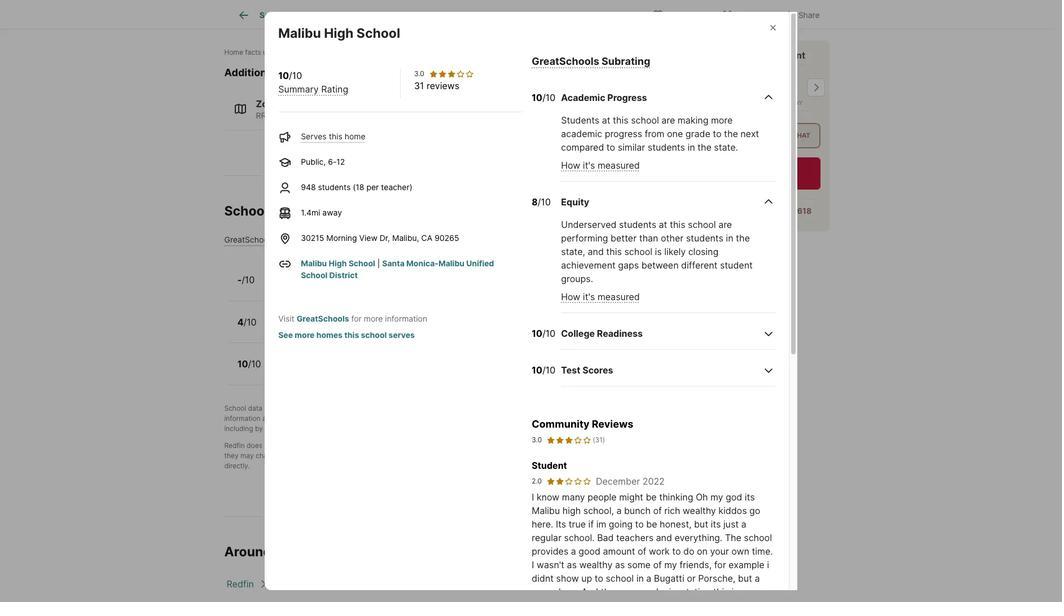 Task type: locate. For each thing, give the bounding box(es) containing it.
1 vertical spatial 1.4mi
[[393, 282, 412, 292]]

how it's measured link down compared
[[562, 160, 640, 171]]

2 how it's measured link from the top
[[562, 291, 640, 303]]

as inside , a nonprofit organization. redfin recommends buyers and renters use greatschools information and ratings as a
[[300, 415, 308, 423]]

for
[[352, 314, 362, 324], [715, 560, 727, 571]]

1.4mi left away
[[301, 208, 320, 218]]

malibu up n/a
[[269, 270, 299, 281]]

be inside 'guaranteed to be accurate. to verify school enrollment eligibility, contact the school district directly.'
[[367, 452, 375, 460]]

serves inside malibu high school dialog
[[301, 132, 327, 141]]

0 horizontal spatial not
[[265, 442, 275, 450]]

buyers
[[504, 404, 526, 413]]

redfin link
[[227, 579, 254, 590]]

1 vertical spatial rating 3.0 out of 5 element
[[547, 436, 592, 446]]

is
[[655, 246, 662, 257], [264, 404, 270, 413], [732, 587, 739, 598]]

1 horizontal spatial for
[[715, 560, 727, 571]]

1 vertical spatial measured
[[598, 291, 640, 303]]

service
[[425, 442, 448, 450]]

but down example
[[739, 573, 753, 585]]

/10 inside 10 /10 summary rating
[[289, 70, 302, 82]]

0 vertical spatial schools
[[549, 415, 574, 423]]

see more homes this school serves link
[[279, 331, 415, 340]]

go down reason
[[636, 601, 647, 603]]

school down the reference
[[567, 452, 588, 460]]

1 how it's measured from the top
[[562, 160, 640, 171]]

948 students (18 per teacher)
[[301, 183, 413, 192]]

the up kids
[[601, 587, 615, 598]]

1 how it's measured link from the top
[[562, 160, 640, 171]]

home inside point dume elementary school public, k-5 • serves this home • 0.5mi
[[362, 324, 383, 334]]

1 vertical spatial go
[[636, 601, 647, 603]]

eligibility,
[[497, 452, 527, 460]]

a
[[706, 50, 711, 61], [358, 404, 362, 413], [310, 415, 314, 423], [576, 442, 579, 450], [617, 506, 622, 517], [742, 519, 747, 531], [571, 546, 577, 558], [647, 573, 652, 585], [755, 573, 760, 585]]

4 inside 4 saturday
[[773, 76, 787, 101]]

0 vertical spatial wealthy
[[683, 506, 717, 517]]

school inside santa monica-malibu unified school district
[[301, 271, 328, 280]]

school left the data
[[225, 404, 246, 413]]

2 i from the top
[[532, 560, 535, 571]]

0 horizontal spatial 1.4mi
[[301, 208, 320, 218]]

0 horizontal spatial 4
[[238, 317, 244, 328]]

malibu high school
[[278, 26, 401, 41]]

by inside first step, and conduct their own investigation to determine their desired schools or school districts, including by contacting and visiting the schools themselves.
[[255, 425, 263, 433]]

summary down 1.4mi away
[[277, 235, 312, 245]]

data
[[248, 404, 263, 413]]

0 horizontal spatial |
[[272, 111, 275, 120]]

measured for school
[[598, 291, 640, 303]]

i
[[768, 560, 770, 571]]

redfin down around
[[227, 579, 254, 590]]

1.4mi
[[301, 208, 320, 218], [393, 282, 412, 292]]

information up including
[[225, 415, 261, 423]]

0 horizontal spatial 3.0
[[415, 70, 425, 78]]

1 horizontal spatial family,
[[392, 111, 418, 120]]

public, left "6-"
[[301, 157, 326, 167]]

1 horizontal spatial their
[[507, 415, 522, 423]]

are inside underserved students at this school are performing better than other students in the state, and this school is likely closing achievement gaps between different student groups.
[[719, 219, 733, 230]]

is inside underserved students at this school are performing better than other students in the state, and this school is likely closing achievement gaps between different student groups.
[[655, 246, 662, 257]]

1 family, from the left
[[344, 111, 370, 120]]

greatschools up academic
[[532, 56, 600, 67]]

the up state.
[[725, 128, 739, 139]]

serves up public, 6-12
[[301, 132, 327, 141]]

reason
[[618, 587, 647, 598]]

middle
[[301, 270, 331, 281]]

2 vertical spatial of
[[654, 560, 662, 571]]

2 vertical spatial public,
[[269, 324, 294, 334]]

students down one
[[648, 142, 686, 153]]

on
[[698, 546, 708, 558]]

1 vertical spatial information
[[225, 415, 261, 423]]

home facts updated by
[[225, 48, 301, 56]]

2 their from the left
[[507, 415, 522, 423]]

1 vertical spatial own
[[732, 546, 750, 558]]

serves down district
[[319, 282, 345, 292]]

0 vertical spatial schools
[[547, 10, 578, 20]]

are inside students at this school are making more academic progress from one grade to the next compared to similar students in the state.
[[662, 115, 676, 126]]

to inside first step, and conduct their own investigation to determine their desired schools or school districts, including by contacting and visiting the schools themselves.
[[464, 415, 471, 423]]

their down "buyers"
[[507, 415, 522, 423]]

school inside the school service boundaries are intended to be used as a reference only; they may change and are not
[[401, 442, 423, 450]]

measured for to
[[598, 160, 640, 171]]

0 horizontal spatial family,
[[344, 111, 370, 120]]

1 how from the top
[[562, 160, 581, 171]]

malibu up the middle
[[301, 259, 327, 268]]

for inside i know many people might be thinking oh my god its malibu high school, a bunch of rich wealthy kiddos go here. its true if im going to be honest, but its just a regular school. bad teachers and everything. the school provides a good amount of work to do on your own time. i wasn't as wealthy as some of my friends, for example i didnt show up to school in a bugatti or porsche, but a normal car. and the reason why im stating this is because many kids that go here somehow feel
[[715, 560, 727, 571]]

between
[[642, 260, 679, 271]]

car.
[[564, 587, 579, 598]]

by up does
[[255, 425, 263, 433]]

1 vertical spatial 3.0
[[532, 436, 542, 445]]

how down compared
[[562, 160, 581, 171]]

saturday
[[773, 99, 803, 107]]

sale & tax history tab
[[444, 2, 535, 29]]

2 vertical spatial at
[[659, 219, 668, 230]]

rating up malibu high school link
[[314, 235, 338, 245]]

2 horizontal spatial more
[[712, 115, 733, 126]]

3.0 up contact
[[532, 436, 542, 445]]

redfin inside , a nonprofit organization. redfin recommends buyers and renters use greatschools information and ratings as a
[[438, 404, 459, 413]]

overview tab
[[299, 2, 360, 29]]

rating up single-
[[321, 84, 349, 95]]

public, inside malibu high school dialog
[[301, 157, 326, 167]]

reviews
[[427, 80, 460, 92]]

schools up greatschools summary rating
[[225, 203, 276, 219]]

0 vertical spatial more
[[712, 115, 733, 126]]

wealthy down oh
[[683, 506, 717, 517]]

in down making
[[689, 132, 695, 140]]

0 vertical spatial serves
[[301, 132, 327, 141]]

1 horizontal spatial at
[[659, 219, 668, 230]]

malibu for malibu middle public, n/a • serves this home • 1.4mi
[[269, 270, 299, 281]]

overview
[[312, 10, 347, 20]]

schools inside schools tab
[[547, 10, 578, 20]]

malibu inside i know many people might be thinking oh my god its malibu high school, a bunch of rich wealthy kiddos go here. its true if im going to be honest, but its just a regular school. bad teachers and everything. the school provides a good amount of work to do on your own time. i wasn't as wealthy as some of my friends, for example i didnt show up to school in a bugatti or porsche, but a normal car. and the reason why im stating this is because many kids that go here somehow feel
[[532, 506, 560, 517]]

as
[[300, 415, 308, 423], [566, 442, 574, 450], [567, 560, 577, 571], [616, 560, 625, 571]]

and down ,
[[348, 415, 360, 423]]

bad
[[598, 533, 614, 544]]

4 for saturday
[[773, 76, 787, 101]]

how it's measured link
[[562, 160, 640, 171], [562, 291, 640, 303]]

1 horizontal spatial more
[[364, 314, 383, 324]]

school service boundaries are intended to be used as a reference only; they may change and are not
[[225, 442, 629, 460]]

1 horizontal spatial is
[[655, 246, 662, 257]]

4468006012
[[581, 9, 636, 21]]

i know many people might be thinking oh my god its malibu high school, a bunch of rich wealthy kiddos go here. its true if im going to be honest, but its just a regular school. bad teachers and everything. the school provides a good amount of work to do on your own time. i wasn't as wealthy as some of my friends, for example i didnt show up to school in a bugatti or porsche, but a normal car. and the reason why im stating this is because many kids that go here somehow feel
[[532, 492, 774, 603]]

their up themselves. at the bottom left
[[390, 415, 404, 423]]

rr1
[[256, 111, 270, 120]]

schools down conduct
[[352, 425, 376, 433]]

students left (18
[[318, 183, 351, 192]]

is right the data
[[264, 404, 270, 413]]

students
[[648, 142, 686, 153], [318, 183, 351, 192], [620, 219, 657, 230], [687, 233, 724, 244]]

/10 left academic
[[543, 92, 556, 103]]

0 horizontal spatial rating 3.0 out of 5 element
[[429, 70, 474, 79]]

are up closing
[[719, 219, 733, 230]]

your
[[711, 546, 730, 558]]

1 vertical spatial at
[[759, 176, 765, 185]]

be up contact
[[539, 442, 547, 450]]

None button
[[719, 63, 764, 112], [669, 64, 714, 111], [769, 64, 814, 111], [719, 63, 764, 112], [669, 64, 714, 111], [769, 64, 814, 111]]

underserved
[[562, 219, 617, 230]]

family, left adu,
[[392, 111, 418, 120]]

0 vertical spatial its
[[745, 492, 755, 503]]

around this home
[[225, 544, 337, 560]]

1.4mi inside malibu middle public, n/a • serves this home • 1.4mi
[[393, 282, 412, 292]]

measured down gaps
[[598, 291, 640, 303]]

0 vertical spatial own
[[406, 415, 420, 423]]

2 vertical spatial by
[[255, 425, 263, 433]]

conduct
[[362, 415, 388, 423]]

a up going
[[617, 506, 622, 517]]

students at this school are making more academic progress from one grade to the next compared to similar students in the state.
[[562, 115, 760, 153]]

how it's measured link for this
[[562, 291, 640, 303]]

1 vertical spatial many
[[571, 601, 594, 603]]

1 horizontal spatial by
[[292, 48, 300, 56]]

2 how from the top
[[562, 291, 581, 303]]

is down porsche,
[[732, 587, 739, 598]]

good
[[579, 546, 601, 558]]

0 vertical spatial my
[[711, 492, 724, 503]]

2 how it's measured from the top
[[562, 291, 640, 303]]

school up from
[[632, 115, 660, 126]]

college readiness
[[562, 328, 643, 339]]

31 reviews
[[415, 80, 460, 92]]

own inside i know many people might be thinking oh my god its malibu high school, a bunch of rich wealthy kiddos go here. its true if im going to be honest, but its just a regular school. bad teachers and everything. the school provides a good amount of work to do on your own time. i wasn't as wealthy as some of my friends, for example i didnt show up to school in a bugatti or porsche, but a normal car. and the reason why im stating this is because many kids that go here somehow feel
[[732, 546, 750, 558]]

1 vertical spatial not
[[307, 452, 318, 460]]

1 horizontal spatial schools
[[549, 415, 574, 423]]

not down redfin does not endorse or guarantee this information.
[[307, 452, 318, 460]]

information.
[[361, 442, 400, 450]]

tab list
[[225, 0, 600, 29]]

to up contact
[[530, 442, 537, 450]]

0 vertical spatial public,
[[301, 157, 326, 167]]

10 /10 summary rating
[[279, 70, 349, 95]]

state,
[[562, 246, 586, 257]]

1 vertical spatial it's
[[583, 291, 596, 303]]

0 horizontal spatial im
[[597, 519, 607, 531]]

serves down greatschools link
[[318, 324, 344, 334]]

home inside malibu high school dialog
[[345, 132, 366, 141]]

to
[[713, 128, 722, 139], [607, 142, 616, 153], [464, 415, 471, 423], [530, 442, 537, 450], [358, 452, 365, 460], [636, 519, 644, 531], [673, 546, 681, 558], [595, 573, 604, 585]]

grade
[[686, 128, 711, 139]]

malibu inside malibu middle public, n/a • serves this home • 1.4mi
[[269, 270, 299, 281]]

are up enrollment
[[488, 442, 498, 450]]

my right oh
[[711, 492, 724, 503]]

1 vertical spatial or
[[305, 442, 312, 450]]

1 it's from the top
[[583, 160, 596, 171]]

true
[[569, 519, 586, 531]]

school up n/a
[[301, 271, 328, 280]]

of
[[654, 506, 662, 517], [638, 546, 647, 558], [654, 560, 662, 571]]

1 i from the top
[[532, 492, 535, 503]]

this inside point dume elementary school public, k-5 • serves this home • 0.5mi
[[346, 324, 360, 334]]

high for malibu high school
[[324, 26, 354, 41]]

school up gaps
[[625, 246, 653, 257]]

30215 morning view dr, malibu, ca 90265
[[301, 233, 459, 243]]

2 vertical spatial is
[[732, 587, 739, 598]]

family,
[[344, 111, 370, 120], [392, 111, 418, 120]]

1 horizontal spatial own
[[732, 546, 750, 558]]

guarantee
[[313, 442, 346, 450]]

1 horizontal spatial 3.0
[[532, 436, 542, 445]]

god
[[726, 492, 743, 503]]

serves inside point dume elementary school public, k-5 • serves this home • 0.5mi
[[318, 324, 344, 334]]

be down information.
[[367, 452, 375, 460]]

students inside students at this school are making more academic progress from one grade to the next compared to similar students in the state.
[[648, 142, 686, 153]]

1 vertical spatial for
[[715, 560, 727, 571]]

information inside , a nonprofit organization. redfin recommends buyers and renters use greatschools information and ratings as a
[[225, 415, 261, 423]]

0 vertical spatial high
[[324, 26, 354, 41]]

malibu up updated at the top left of page
[[278, 26, 321, 41]]

performing
[[562, 233, 609, 244]]

serves inside malibu middle public, n/a • serves this home • 1.4mi
[[319, 282, 345, 292]]

1 vertical spatial im
[[670, 587, 680, 598]]

/10 left the point
[[244, 317, 257, 328]]

share
[[799, 10, 820, 19]]

0 vertical spatial information
[[385, 314, 428, 324]]

1 vertical spatial how
[[562, 291, 581, 303]]

be down 2022
[[646, 492, 657, 503]]

academic
[[562, 92, 606, 103]]

december
[[596, 476, 641, 488]]

apn
[[436, 9, 454, 21]]

2 vertical spatial or
[[687, 573, 696, 585]]

how it's measured for this
[[562, 291, 640, 303]]

rich
[[665, 506, 681, 517]]

1 vertical spatial i
[[532, 560, 535, 571]]

as right used
[[566, 442, 574, 450]]

0 vertical spatial go
[[750, 506, 761, 517]]

zoning
[[256, 98, 287, 110]]

but up everything.
[[695, 519, 709, 531]]

tour for tour via video chat
[[740, 132, 757, 140]]

greatschools subrating
[[532, 56, 651, 67]]

here
[[650, 601, 669, 603]]

0 vertical spatial at
[[602, 115, 611, 126]]

0 horizontal spatial schools
[[352, 425, 376, 433]]

somehow
[[671, 601, 712, 603]]

0 vertical spatial 4
[[773, 76, 787, 101]]

0 vertical spatial 1.4mi
[[301, 208, 320, 218]]

at inside underserved students at this school are performing better than other students in the state, and this school is likely closing achievement gaps between different student groups.
[[659, 219, 668, 230]]

2 horizontal spatial at
[[759, 176, 765, 185]]

redfin up the 'they'
[[225, 442, 245, 450]]

0 vertical spatial measured
[[598, 160, 640, 171]]

1 horizontal spatial go
[[750, 506, 761, 517]]

adu,
[[420, 111, 439, 120]]

schools left 4468006012
[[547, 10, 578, 20]]

might
[[620, 492, 644, 503]]

1 horizontal spatial or
[[576, 415, 582, 423]]

2.0
[[532, 477, 542, 486]]

only;
[[614, 442, 629, 450]]

honest,
[[660, 519, 692, 531]]

summary inside 10 /10 summary rating
[[279, 84, 319, 95]]

2 measured from the top
[[598, 291, 640, 303]]

the
[[725, 128, 739, 139], [698, 142, 712, 153], [736, 233, 751, 244], [339, 425, 350, 433], [555, 452, 565, 460], [601, 587, 615, 598]]

school inside first step, and conduct their own investigation to determine their desired schools or school districts, including by contacting and visiting the schools themselves.
[[584, 415, 605, 423]]

1 horizontal spatial 4
[[773, 76, 787, 101]]

0 vertical spatial but
[[695, 519, 709, 531]]

0 vertical spatial im
[[597, 519, 607, 531]]

(31)
[[593, 436, 605, 445]]

0 vertical spatial rating 3.0 out of 5 element
[[429, 70, 474, 79]]

that
[[617, 601, 634, 603]]

in inside underserved students at this school are performing better than other students in the state, and this school is likely closing achievement gaps between different student groups.
[[727, 233, 734, 244]]

in inside i know many people might be thinking oh my god its malibu high school, a bunch of rich wealthy kiddos go here. its true if im going to be honest, but its just a regular school. bad teachers and everything. the school provides a good amount of work to do on your own time. i wasn't as wealthy as some of my friends, for example i didnt show up to school in a bugatti or porsche, but a normal car. and the reason why im stating this is because many kids that go here somehow feel
[[637, 573, 644, 585]]

1 vertical spatial by
[[302, 404, 309, 413]]

im right if
[[597, 519, 607, 531]]

0 horizontal spatial wealthy
[[580, 560, 613, 571]]

other
[[661, 233, 684, 244]]

school up reason
[[606, 573, 634, 585]]

how
[[562, 160, 581, 171], [562, 291, 581, 303]]

or down friends,
[[687, 573, 696, 585]]

1 vertical spatial 4
[[238, 317, 244, 328]]

and up "work"
[[657, 533, 673, 544]]

at left 2:00
[[759, 176, 765, 185]]

the down person at right
[[698, 142, 712, 153]]

contacting
[[265, 425, 299, 433]]

0 vertical spatial summary
[[279, 84, 319, 95]]

own up example
[[732, 546, 750, 558]]

in inside list box
[[689, 132, 695, 140]]

elementary
[[322, 312, 373, 323]]

family, left two- on the left of the page
[[344, 111, 370, 120]]

high inside "malibu high school" element
[[324, 26, 354, 41]]

many down and on the right bottom
[[571, 601, 594, 603]]

1.4mi down santa monica-malibu unified school district at the left
[[393, 282, 412, 292]]

10 /10 left test
[[532, 365, 556, 376]]

the down step,
[[339, 425, 350, 433]]

4 for /10
[[238, 317, 244, 328]]

rating 3.0 out of 5 element
[[429, 70, 474, 79], [547, 436, 592, 446]]

1 vertical spatial |
[[378, 259, 380, 268]]

or inside i know many people might be thinking oh my god its malibu high school, a bunch of rich wealthy kiddos go here. its true if im going to be honest, but its just a regular school. bad teachers and everything. the school provides a good amount of work to do on your own time. i wasn't as wealthy as some of my friends, for example i didnt show up to school in a bugatti or porsche, but a normal car. and the reason why im stating this is because many kids that go here somehow feel
[[687, 573, 696, 585]]

regular
[[532, 533, 562, 544]]

/10 up 4 /10
[[242, 275, 255, 286]]

or down use
[[576, 415, 582, 423]]

0 vertical spatial i
[[532, 492, 535, 503]]

0 horizontal spatial for
[[352, 314, 362, 324]]

college
[[562, 328, 595, 339]]

show
[[557, 573, 579, 585]]

school up (31)
[[584, 415, 605, 423]]

1 their from the left
[[390, 415, 404, 423]]

0 horizontal spatial is
[[264, 404, 270, 413]]

2 it's from the top
[[583, 291, 596, 303]]

1 vertical spatial how it's measured
[[562, 291, 640, 303]]

list box
[[662, 123, 821, 149]]

school down visit greatschools for more information
[[361, 331, 387, 340]]

0 horizontal spatial my
[[665, 560, 678, 571]]

2 horizontal spatial is
[[732, 587, 739, 598]]

2 horizontal spatial by
[[302, 404, 309, 413]]

including
[[225, 425, 253, 433]]

tour down making
[[670, 132, 687, 140]]

0 vertical spatial 3.0
[[415, 70, 425, 78]]

0 horizontal spatial more
[[295, 331, 315, 340]]

school inside point dume elementary school public, k-5 • serves this home • 0.5mi
[[375, 312, 405, 323]]

schools down the renters
[[549, 415, 574, 423]]

1 horizontal spatial schools
[[547, 10, 578, 20]]

0 horizontal spatial own
[[406, 415, 420, 423]]

1 measured from the top
[[598, 160, 640, 171]]

public, inside point dume elementary school public, k-5 • serves this home • 0.5mi
[[269, 324, 294, 334]]

see
[[279, 331, 293, 340]]

point dume elementary school public, k-5 • serves this home • 0.5mi
[[269, 312, 412, 334]]

10 /10 down 4 /10
[[238, 359, 261, 370]]

10 left academic
[[532, 92, 543, 103]]

0 vertical spatial is
[[655, 246, 662, 257]]

for down the your
[[715, 560, 727, 571]]

how it's measured down compared
[[562, 160, 640, 171]]

making
[[678, 115, 709, 126]]

rating 2.0 out of 5 element
[[547, 477, 592, 486]]

tab list containing search
[[225, 0, 600, 29]]

1 vertical spatial high
[[329, 259, 347, 268]]

around
[[225, 544, 272, 560]]

1 vertical spatial how it's measured link
[[562, 291, 640, 303]]

0 horizontal spatial by
[[255, 425, 263, 433]]

enrollment
[[461, 452, 495, 460]]

friends,
[[680, 560, 712, 571]]

malibu down know
[[532, 506, 560, 517]]

college readiness button
[[562, 318, 776, 350]]

how it's measured link for compared
[[562, 160, 640, 171]]

4 down agent
[[773, 76, 787, 101]]

10 down updated at the top left of page
[[279, 70, 289, 82]]

in down tour in person
[[688, 142, 696, 153]]

updated
[[263, 48, 290, 56]]

| inside zoning rr1 | permitted: single-family, two-family, adu, commercial
[[272, 111, 275, 120]]

1
[[420, 9, 424, 21]]

at up progress
[[602, 115, 611, 126]]

0 vertical spatial it's
[[583, 160, 596, 171]]

0 horizontal spatial information
[[225, 415, 261, 423]]

of down "work"
[[654, 560, 662, 571]]



Task type: describe. For each thing, give the bounding box(es) containing it.
• left 0.5mi
[[385, 324, 389, 334]]

redfin right with
[[713, 50, 742, 61]]

/10 left equity
[[538, 196, 551, 208]]

1 vertical spatial more
[[364, 314, 383, 324]]

students up closing
[[687, 233, 724, 244]]

how for students at this school are making more academic progress from one grade to the next compared to similar students in the state.
[[562, 160, 581, 171]]

guaranteed to be accurate. to verify school enrollment eligibility, contact the school district directly.
[[225, 452, 612, 470]]

at inside students at this school are making more academic progress from one grade to the next compared to similar students in the state.
[[602, 115, 611, 126]]

tour for tour in person
[[670, 132, 687, 140]]

tax
[[482, 10, 494, 20]]

it's for students at this school are making more academic progress from one grade to the next compared to similar students in the state.
[[583, 160, 596, 171]]

a left first
[[310, 415, 314, 423]]

malibu for malibu high school
[[278, 26, 321, 41]]

and up desired on the bottom of page
[[528, 404, 540, 413]]

• down santa monica-malibu unified school district at the left
[[386, 282, 391, 292]]

1 vertical spatial is
[[264, 404, 270, 413]]

greatschools summary rating
[[225, 235, 338, 245]]

10 inside 10 /10 summary rating
[[279, 70, 289, 82]]

people
[[588, 492, 617, 503]]

a right ,
[[358, 404, 362, 413]]

ca
[[422, 233, 433, 243]]

90265
[[435, 233, 459, 243]]

academic progress
[[562, 92, 647, 103]]

to left do at the right
[[673, 546, 681, 558]]

to down bunch
[[636, 519, 644, 531]]

0 vertical spatial by
[[292, 48, 300, 56]]

step,
[[330, 415, 346, 423]]

and inside i know many people might be thinking oh my god its malibu high school, a bunch of rich wealthy kiddos go here. its true if im going to be honest, but its just a regular school. bad teachers and everything. the school provides a good amount of work to do on your own time. i wasn't as wealthy as some of my friends, for example i didnt show up to school in a bugatti or porsche, but a normal car. and the reason why im stating this is because many kids that go here somehow feel
[[657, 533, 673, 544]]

this inside i know many people might be thinking oh my god its malibu high school, a bunch of rich wealthy kiddos go here. its true if im going to be honest, but its just a regular school. bad teachers and everything. the school provides a good amount of work to do on your own time. i wasn't as wealthy as some of my friends, for example i didnt show up to school in a bugatti or porsche, but a normal car. and the reason why im stating this is because many kids that go here somehow feel
[[714, 587, 730, 598]]

why
[[649, 587, 667, 598]]

time.
[[753, 546, 774, 558]]

| inside malibu high school dialog
[[378, 259, 380, 268]]

groups.
[[562, 273, 594, 285]]

and up contacting
[[263, 415, 275, 423]]

to up state.
[[713, 128, 722, 139]]

/10 down 4 /10
[[248, 359, 261, 370]]

• right n/a
[[313, 282, 317, 292]]

to inside the school service boundaries are intended to be used as a reference only; they may change and are not
[[530, 442, 537, 450]]

be down bunch
[[647, 519, 658, 531]]

similar
[[618, 142, 646, 153]]

redfin does not endorse or guarantee this information.
[[225, 442, 400, 450]]

accurate.
[[377, 452, 407, 460]]

monica-
[[407, 259, 439, 268]]

and inside underserved students at this school are performing better than other students in the state, and this school is likely closing achievement gaps between different student groups.
[[588, 246, 604, 257]]

0 horizontal spatial or
[[305, 442, 312, 450]]

0 vertical spatial of
[[654, 506, 662, 517]]

10 left test
[[532, 365, 543, 376]]

school down service
[[438, 452, 459, 460]]

do
[[684, 546, 695, 558]]

districts,
[[607, 415, 635, 423]]

here.
[[532, 519, 554, 531]]

/10 left test
[[543, 365, 556, 376]]

district
[[590, 452, 612, 460]]

297-
[[774, 206, 793, 216]]

2022
[[643, 476, 665, 488]]

the inside first step, and conduct their own investigation to determine their desired schools or school districts, including by contacting and visiting the schools themselves.
[[339, 425, 350, 433]]

up
[[582, 573, 593, 585]]

home inside malibu middle public, n/a • serves this home • 1.4mi
[[363, 282, 384, 292]]

it's for underserved students at this school are performing better than other students in the state, and this school is likely closing achievement gaps between different student groups.
[[583, 291, 596, 303]]

unified
[[467, 259, 494, 268]]

1 vertical spatial wealthy
[[580, 560, 613, 571]]

academic progress button
[[562, 82, 776, 113]]

information inside malibu high school dialog
[[385, 314, 428, 324]]

this inside malibu middle public, n/a • serves this home • 1.4mi
[[347, 282, 361, 292]]

search link
[[237, 8, 287, 22]]

as up show
[[567, 560, 577, 571]]

malibu high school dialog
[[265, 12, 798, 603]]

some
[[628, 560, 651, 571]]

list box containing tour in person
[[662, 123, 821, 149]]

1 vertical spatial of
[[638, 546, 647, 558]]

x-out
[[738, 10, 760, 19]]

next image
[[807, 79, 825, 97]]

a right with
[[706, 50, 711, 61]]

students up the than at right top
[[620, 219, 657, 230]]

8 /10
[[532, 196, 551, 208]]

&
[[475, 10, 480, 20]]

achievement
[[562, 260, 616, 271]]

today
[[738, 176, 757, 185]]

tour for tour with a redfin premier agent
[[662, 50, 682, 61]]

1 vertical spatial its
[[711, 519, 721, 531]]

a inside the school service boundaries are intended to be used as a reference only; they may change and are not
[[576, 442, 579, 450]]

how it's measured for compared
[[562, 160, 640, 171]]

visit
[[279, 314, 295, 324]]

renters
[[542, 404, 564, 413]]

oh
[[696, 492, 709, 503]]

0 vertical spatial for
[[352, 314, 362, 324]]

teachers
[[617, 533, 654, 544]]

school down property
[[357, 26, 401, 41]]

contact
[[529, 452, 553, 460]]

santa monica-malibu unified school district link
[[301, 259, 494, 280]]

district
[[330, 271, 358, 280]]

per
[[367, 183, 379, 192]]

dume
[[294, 312, 320, 323]]

malibu for malibu high school |
[[301, 259, 327, 268]]

property details
[[372, 10, 432, 20]]

subrating
[[602, 56, 651, 67]]

is inside i know many people might be thinking oh my god its malibu high school, a bunch of rich wealthy kiddos go here. its true if im going to be honest, but its just a regular school. bad teachers and everything. the school provides a good amount of work to do on your own time. i wasn't as wealthy as some of my friends, for example i didnt show up to school in a bugatti or porsche, but a normal car. and the reason why im stating this is because many kids that go here somehow feel
[[732, 587, 739, 598]]

additional resources
[[225, 66, 328, 78]]

tour via video chat
[[740, 132, 811, 140]]

details
[[407, 10, 432, 20]]

school up time.
[[745, 533, 773, 544]]

30215
[[301, 233, 324, 243]]

1 horizontal spatial but
[[739, 573, 753, 585]]

and up redfin does not endorse or guarantee this information.
[[301, 425, 313, 433]]

closing
[[689, 246, 719, 257]]

bugatti
[[654, 573, 685, 585]]

high for malibu high school |
[[329, 259, 347, 268]]

rating inside 10 /10 summary rating
[[321, 84, 349, 95]]

person
[[697, 132, 722, 140]]

, a nonprofit organization. redfin recommends buyers and renters use greatschools information and ratings as a
[[225, 404, 623, 423]]

1 horizontal spatial wealthy
[[683, 506, 717, 517]]

teacher)
[[381, 183, 413, 192]]

see more homes this school serves
[[279, 331, 415, 340]]

8
[[532, 196, 538, 208]]

10 down 4 /10
[[238, 359, 248, 370]]

a down school.
[[571, 546, 577, 558]]

community reviews
[[532, 418, 634, 430]]

1.4mi inside malibu high school dialog
[[301, 208, 320, 218]]

the inside underserved students at this school are performing better than other students in the state, and this school is likely closing achievement gaps between different student groups.
[[736, 233, 751, 244]]

a up the why
[[647, 573, 652, 585]]

and inside the school service boundaries are intended to be used as a reference only; they may change and are not
[[281, 452, 293, 460]]

a right the just
[[742, 519, 747, 531]]

2:00
[[767, 176, 781, 185]]

• right 5
[[311, 324, 316, 334]]

students
[[562, 115, 600, 126]]

at inside button
[[759, 176, 765, 185]]

0 horizontal spatial but
[[695, 519, 709, 531]]

/10 left college
[[543, 328, 556, 339]]

favorite button
[[643, 3, 708, 26]]

1 horizontal spatial im
[[670, 587, 680, 598]]

the
[[726, 533, 742, 544]]

or inside first step, and conduct their own investigation to determine their desired schools or school districts, including by contacting and visiting the schools themselves.
[[576, 415, 582, 423]]

10 /10 left college
[[532, 328, 556, 339]]

public, inside malibu middle public, n/a • serves this home • 1.4mi
[[269, 282, 294, 292]]

malibu inside santa monica-malibu unified school district
[[439, 259, 465, 268]]

endorse
[[277, 442, 303, 450]]

sale
[[457, 10, 473, 20]]

as down the 'amount'
[[616, 560, 625, 571]]

home
[[225, 48, 243, 56]]

1 vertical spatial schools
[[352, 425, 376, 433]]

(18
[[353, 183, 365, 192]]

more inside students at this school are making more academic progress from one grade to the next compared to similar students in the state.
[[712, 115, 733, 126]]

may
[[241, 452, 254, 460]]

school.
[[565, 533, 595, 544]]

10 /10 left academic
[[532, 92, 556, 103]]

(424) 297-5618 link
[[751, 206, 812, 216]]

this inside students at this school are making more academic progress from one grade to the next compared to similar students in the state.
[[613, 115, 629, 126]]

to inside 'guaranteed to be accurate. to verify school enrollment eligibility, contact the school district directly.'
[[358, 452, 365, 460]]

ratings
[[277, 415, 299, 423]]

own inside first step, and conduct their own investigation to determine their desired schools or school districts, including by contacting and visiting the schools themselves.
[[406, 415, 420, 423]]

to down progress
[[607, 142, 616, 153]]

2 family, from the left
[[392, 111, 418, 120]]

1 vertical spatial summary
[[277, 235, 312, 245]]

first step, and conduct their own investigation to determine their desired schools or school districts, including by contacting and visiting the schools themselves.
[[225, 415, 635, 433]]

1.4mi away
[[301, 208, 342, 218]]

malibu high school element
[[278, 12, 414, 42]]

away
[[323, 208, 342, 218]]

1 vertical spatial schools
[[225, 203, 276, 219]]

intended
[[500, 442, 528, 450]]

the inside 'guaranteed to be accurate. to verify school enrollment eligibility, contact the school district directly.'
[[555, 452, 565, 460]]

greatschools up homes
[[297, 314, 349, 324]]

0 vertical spatial many
[[562, 492, 586, 503]]

are down "endorse"
[[295, 452, 305, 460]]

1 vertical spatial my
[[665, 560, 678, 571]]

school up district
[[349, 259, 375, 268]]

greatschools inside , a nonprofit organization. redfin recommends buyers and renters use greatschools information and ratings as a
[[580, 404, 623, 413]]

not inside the school service boundaries are intended to be used as a reference only; they may change and are not
[[307, 452, 318, 460]]

investigation
[[422, 415, 462, 423]]

progress
[[608, 92, 647, 103]]

the inside i know many people might be thinking oh my god its malibu high school, a bunch of rich wealthy kiddos go here. its true if im going to be honest, but its just a regular school. bad teachers and everything. the school provides a good amount of work to do on your own time. i wasn't as wealthy as some of my friends, for example i didnt show up to school in a bugatti or porsche, but a normal car. and the reason why im stating this is because many kids that go here somehow feel
[[601, 587, 615, 598]]

x-out button
[[713, 3, 769, 26]]

schools tab
[[535, 2, 591, 29]]

school inside students at this school are making more academic progress from one grade to the next compared to similar students in the state.
[[632, 115, 660, 126]]

1 vertical spatial rating
[[314, 235, 338, 245]]

how for underserved students at this school are performing better than other students in the state, and this school is likely closing achievement gaps between different student groups.
[[562, 291, 581, 303]]

be inside the school service boundaries are intended to be used as a reference only; they may change and are not
[[539, 442, 547, 450]]

serves
[[389, 331, 415, 340]]

pm
[[783, 176, 793, 185]]

5
[[304, 324, 309, 334]]

know
[[537, 492, 560, 503]]

in inside students at this school are making more academic progress from one grade to the next compared to similar students in the state.
[[688, 142, 696, 153]]

equity
[[562, 196, 590, 208]]

greatschools up - /10
[[225, 235, 275, 245]]

10 left college
[[532, 328, 543, 339]]

greatschools up step,
[[311, 404, 354, 413]]

greatschools link
[[297, 314, 349, 324]]

to right the up
[[595, 573, 604, 585]]

a down example
[[755, 573, 760, 585]]

property details tab
[[360, 2, 444, 29]]

as inside the school service boundaries are intended to be used as a reference only; they may change and are not
[[566, 442, 574, 450]]

student
[[532, 460, 568, 472]]

two-
[[373, 111, 392, 120]]

didnt
[[532, 573, 554, 585]]

school up closing
[[688, 219, 717, 230]]



Task type: vqa. For each thing, say whether or not it's contained in the screenshot.
Available:
yes



